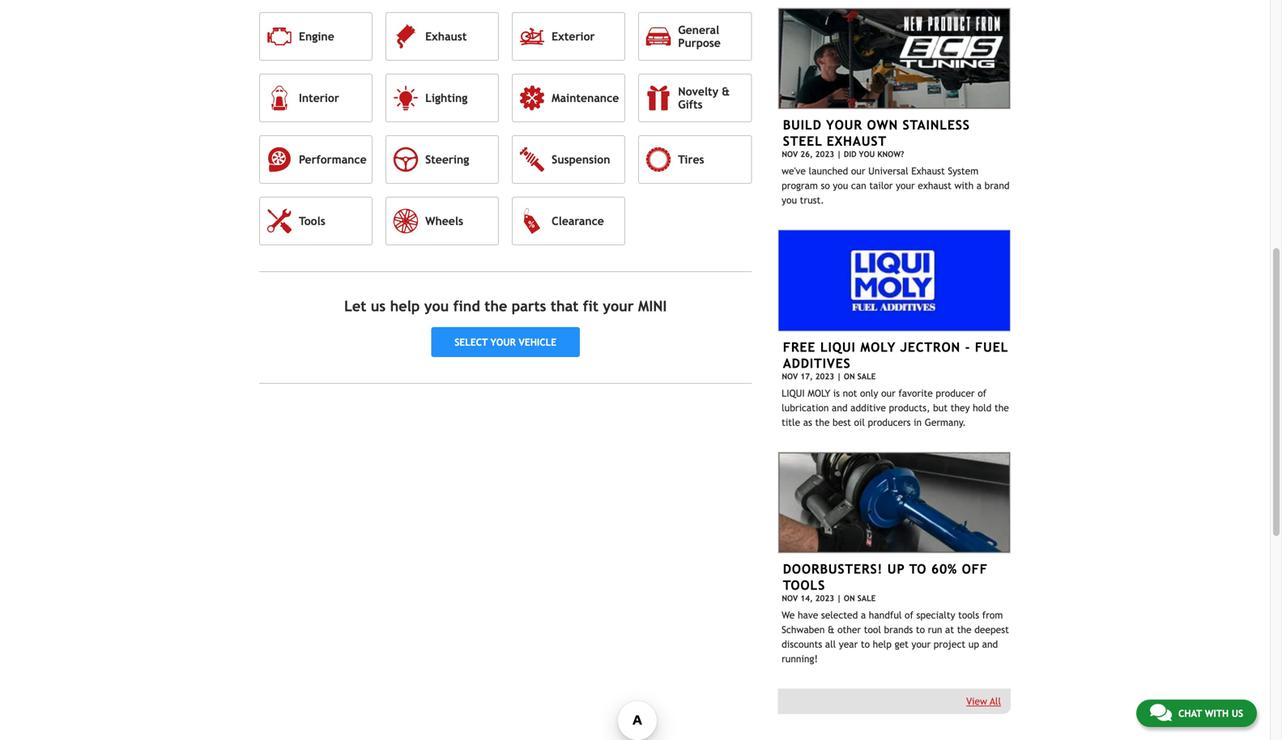 Task type: locate. For each thing, give the bounding box(es) containing it.
to
[[910, 562, 927, 577]]

sale inside doorbusters! up to 60% off tools nov 14, 2023 | on sale we have selected a handful of specialty tools from schwaben & other tool brands to run at the deepest discounts all year to help get your project up and running!
[[858, 594, 876, 603]]

to left run
[[916, 624, 925, 636]]

favorite
[[899, 388, 933, 399]]

0 vertical spatial and
[[832, 402, 848, 413]]

tools
[[959, 610, 980, 621]]

on inside doorbusters! up to 60% off tools nov 14, 2023 | on sale we have selected a handful of specialty tools from schwaben & other tool brands to run at the deepest discounts all year to help get your project up and running!
[[844, 594, 855, 603]]

| inside doorbusters! up to 60% off tools nov 14, 2023 | on sale we have selected a handful of specialty tools from schwaben & other tool brands to run at the deepest discounts all year to help get your project up and running!
[[837, 594, 842, 603]]

1 nov from the top
[[782, 149, 798, 159]]

2 vertical spatial nov
[[782, 594, 798, 603]]

1 horizontal spatial exhaust
[[827, 134, 887, 149]]

novelty & gifts link
[[639, 74, 752, 122]]

nov left 14,
[[782, 594, 798, 603]]

|
[[837, 149, 842, 159], [837, 372, 842, 381], [837, 594, 842, 603]]

our up 'can'
[[852, 165, 866, 177]]

of inside doorbusters! up to 60% off tools nov 14, 2023 | on sale we have selected a handful of specialty tools from schwaben & other tool brands to run at the deepest discounts all year to help get your project up and running!
[[905, 610, 914, 621]]

jectron
[[901, 340, 961, 355]]

you right so
[[833, 180, 849, 191]]

moly left is
[[808, 388, 831, 399]]

exhaust up the lighting on the left top
[[425, 30, 467, 43]]

| inside 'build your own stainless steel exhaust nov 26, 2023 | did you know? we've launched our universal exhaust system program so you can tailor your exhaust with a brand you trust.'
[[837, 149, 842, 159]]

0 vertical spatial to
[[916, 624, 925, 636]]

steering link
[[386, 135, 499, 184]]

2023 inside 'build your own stainless steel exhaust nov 26, 2023 | did you know? we've launched our universal exhaust system program so you can tailor your exhaust with a brand you trust.'
[[816, 149, 835, 159]]

1 horizontal spatial to
[[916, 624, 925, 636]]

oil
[[854, 417, 865, 428]]

0 vertical spatial exhaust
[[425, 30, 467, 43]]

tools inside doorbusters! up to 60% off tools nov 14, 2023 | on sale we have selected a handful of specialty tools from schwaben & other tool brands to run at the deepest discounts all year to help get your project up and running!
[[783, 578, 826, 593]]

sale up 'handful'
[[858, 594, 876, 603]]

0 horizontal spatial help
[[390, 298, 420, 315]]

0 horizontal spatial tools
[[299, 215, 326, 228]]

nov inside doorbusters! up to 60% off tools nov 14, 2023 | on sale we have selected a handful of specialty tools from schwaben & other tool brands to run at the deepest discounts all year to help get your project up and running!
[[782, 594, 798, 603]]

your right select
[[491, 337, 516, 348]]

| left did
[[837, 149, 842, 159]]

2 vertical spatial you
[[424, 298, 449, 315]]

exhaust inside exhaust "link"
[[425, 30, 467, 43]]

2 vertical spatial exhaust
[[912, 165, 945, 177]]

launched
[[809, 165, 849, 177]]

help
[[390, 298, 420, 315], [873, 639, 892, 650]]

own
[[867, 117, 899, 132]]

3 | from the top
[[837, 594, 842, 603]]

0 horizontal spatial moly
[[808, 388, 831, 399]]

1 horizontal spatial moly
[[861, 340, 896, 355]]

lubrication
[[782, 402, 829, 413]]

your right "fit"
[[603, 298, 634, 315]]

doorbusters! up to 60% off tools nov 14, 2023 | on sale we have selected a handful of specialty tools from schwaben & other tool brands to run at the deepest discounts all year to help get your project up and running!
[[782, 562, 1010, 665]]

universal
[[869, 165, 909, 177]]

sale up only
[[858, 372, 876, 381]]

liqui
[[821, 340, 856, 355], [782, 388, 805, 399]]

nov inside 'build your own stainless steel exhaust nov 26, 2023 | did you know? we've launched our universal exhaust system program so you can tailor your exhaust with a brand you trust.'
[[782, 149, 798, 159]]

vehicle
[[519, 337, 557, 348]]

0 horizontal spatial exhaust
[[425, 30, 467, 43]]

exhaust link
[[386, 12, 499, 61]]

you left the find
[[424, 298, 449, 315]]

with left us
[[1205, 708, 1229, 720]]

exhaust up did
[[827, 134, 887, 149]]

let us help you find the parts that fit your     mini
[[344, 298, 667, 315]]

0 horizontal spatial &
[[722, 85, 730, 98]]

0 vertical spatial nov
[[782, 149, 798, 159]]

1 vertical spatial to
[[861, 639, 870, 650]]

& up 'all'
[[828, 624, 835, 636]]

nov for doorbusters! up to 60% off tools
[[782, 594, 798, 603]]

1 vertical spatial nov
[[782, 372, 798, 381]]

additives
[[783, 356, 851, 371]]

that
[[551, 298, 579, 315]]

0 vertical spatial you
[[833, 180, 849, 191]]

0 vertical spatial with
[[955, 180, 974, 191]]

you
[[859, 149, 875, 159]]

0 vertical spatial a
[[977, 180, 982, 191]]

1 vertical spatial liqui
[[782, 388, 805, 399]]

the inside doorbusters! up to 60% off tools nov 14, 2023 | on sale we have selected a handful of specialty tools from schwaben & other tool brands to run at the deepest discounts all year to help get your project up and running!
[[958, 624, 972, 636]]

is
[[834, 388, 840, 399]]

1 horizontal spatial our
[[882, 388, 896, 399]]

of up brands
[[905, 610, 914, 621]]

2023 for doorbusters!
[[816, 594, 835, 603]]

& right novelty
[[722, 85, 730, 98]]

0 vertical spatial 2023
[[816, 149, 835, 159]]

performance
[[299, 153, 367, 166]]

moly up only
[[861, 340, 896, 355]]

1 vertical spatial |
[[837, 372, 842, 381]]

tools down performance link
[[299, 215, 326, 228]]

program
[[782, 180, 818, 191]]

2 nov from the top
[[782, 372, 798, 381]]

only
[[861, 388, 879, 399]]

1 horizontal spatial you
[[782, 194, 797, 206]]

at
[[946, 624, 955, 636]]

so
[[821, 180, 830, 191]]

2 2023 from the top
[[816, 372, 835, 381]]

and
[[832, 402, 848, 413], [983, 639, 998, 650]]

you
[[833, 180, 849, 191], [782, 194, 797, 206], [424, 298, 449, 315]]

2023 down additives
[[816, 372, 835, 381]]

let
[[344, 298, 367, 315]]

0 vertical spatial of
[[978, 388, 987, 399]]

3 2023 from the top
[[816, 594, 835, 603]]

a left the brand
[[977, 180, 982, 191]]

build your own stainless steel exhaust nov 26, 2023 | did you know? we've launched our universal exhaust system program so you can tailor your exhaust with a brand you trust.
[[782, 117, 1010, 206]]

the right the as
[[816, 417, 830, 428]]

and up best
[[832, 402, 848, 413]]

to
[[916, 624, 925, 636], [861, 639, 870, 650]]

from
[[983, 610, 1003, 621]]

0 vertical spatial |
[[837, 149, 842, 159]]

0 vertical spatial our
[[852, 165, 866, 177]]

nov left 17,
[[782, 372, 798, 381]]

0 vertical spatial sale
[[858, 372, 876, 381]]

2 on from the top
[[844, 594, 855, 603]]

1 vertical spatial with
[[1205, 708, 1229, 720]]

2 | from the top
[[837, 372, 842, 381]]

2 horizontal spatial exhaust
[[912, 165, 945, 177]]

liqui up 'lubrication'
[[782, 388, 805, 399]]

1 vertical spatial tools
[[783, 578, 826, 593]]

1 horizontal spatial and
[[983, 639, 998, 650]]

select your vehicle
[[455, 337, 557, 348]]

our right only
[[882, 388, 896, 399]]

0 horizontal spatial our
[[852, 165, 866, 177]]

&
[[722, 85, 730, 98], [828, 624, 835, 636]]

us
[[1232, 708, 1244, 720]]

doorbusters! up to 60% off tools image
[[778, 452, 1011, 554]]

with down the system on the top of page
[[955, 180, 974, 191]]

1 horizontal spatial &
[[828, 624, 835, 636]]

of up hold at the right
[[978, 388, 987, 399]]

and inside the free liqui moly jectron - fuel additives nov 17, 2023 | on sale liqui moly is not only our favorite producer of lubrication and additive products, but they hold the title as the best oil producers in germany.
[[832, 402, 848, 413]]

sale
[[858, 372, 876, 381], [858, 594, 876, 603]]

17,
[[801, 372, 813, 381]]

tools up 14,
[[783, 578, 826, 593]]

0 vertical spatial moly
[[861, 340, 896, 355]]

with
[[955, 180, 974, 191], [1205, 708, 1229, 720]]

interior
[[299, 91, 339, 104]]

-
[[966, 340, 971, 355]]

trust.
[[800, 194, 825, 206]]

3 nov from the top
[[782, 594, 798, 603]]

| up is
[[837, 372, 842, 381]]

0 horizontal spatial of
[[905, 610, 914, 621]]

find
[[454, 298, 480, 315]]

project
[[934, 639, 966, 650]]

2023 inside doorbusters! up to 60% off tools nov 14, 2023 | on sale we have selected a handful of specialty tools from schwaben & other tool brands to run at the deepest discounts all year to help get your project up and running!
[[816, 594, 835, 603]]

1 vertical spatial moly
[[808, 388, 831, 399]]

tailor
[[870, 180, 893, 191]]

your inside 'build your own stainless steel exhaust nov 26, 2023 | did you know? we've launched our universal exhaust system program so you can tailor your exhaust with a brand you trust.'
[[896, 180, 915, 191]]

0 horizontal spatial and
[[832, 402, 848, 413]]

the right hold at the right
[[995, 402, 1010, 413]]

1 sale from the top
[[858, 372, 876, 381]]

help right us
[[390, 298, 420, 315]]

1 horizontal spatial help
[[873, 639, 892, 650]]

1 vertical spatial exhaust
[[827, 134, 887, 149]]

have
[[798, 610, 819, 621]]

2 sale from the top
[[858, 594, 876, 603]]

a up tool
[[861, 610, 866, 621]]

| up selected
[[837, 594, 842, 603]]

2023 up launched
[[816, 149, 835, 159]]

1 vertical spatial 2023
[[816, 372, 835, 381]]

2 horizontal spatial you
[[833, 180, 849, 191]]

1 vertical spatial and
[[983, 639, 998, 650]]

1 vertical spatial our
[[882, 388, 896, 399]]

14,
[[801, 594, 813, 603]]

system
[[948, 165, 979, 177]]

can
[[852, 180, 867, 191]]

1 2023 from the top
[[816, 149, 835, 159]]

2023 inside the free liqui moly jectron - fuel additives nov 17, 2023 | on sale liqui moly is not only our favorite producer of lubrication and additive products, but they hold the title as the best oil producers in germany.
[[816, 372, 835, 381]]

1 horizontal spatial liqui
[[821, 340, 856, 355]]

schwaben
[[782, 624, 825, 636]]

the right at
[[958, 624, 972, 636]]

1 vertical spatial on
[[844, 594, 855, 603]]

up
[[969, 639, 980, 650]]

nov left 26,
[[782, 149, 798, 159]]

your right get
[[912, 639, 931, 650]]

1 vertical spatial &
[[828, 624, 835, 636]]

chat
[[1179, 708, 1203, 720]]

1 vertical spatial sale
[[858, 594, 876, 603]]

free liqui moly jectron - fuel additives nov 17, 2023 | on sale liqui moly is not only our favorite producer of lubrication and additive products, but they hold the title as the best oil producers in germany.
[[782, 340, 1010, 428]]

your down universal
[[896, 180, 915, 191]]

2 vertical spatial 2023
[[816, 594, 835, 603]]

1 vertical spatial a
[[861, 610, 866, 621]]

and down the deepest
[[983, 639, 998, 650]]

purpose
[[678, 36, 721, 49]]

engine
[[299, 30, 334, 43]]

2023 right 14,
[[816, 594, 835, 603]]

1 on from the top
[[844, 372, 855, 381]]

0 vertical spatial &
[[722, 85, 730, 98]]

1 vertical spatial help
[[873, 639, 892, 650]]

0 horizontal spatial a
[[861, 610, 866, 621]]

our
[[852, 165, 866, 177], [882, 388, 896, 399]]

1 | from the top
[[837, 149, 842, 159]]

and inside doorbusters! up to 60% off tools nov 14, 2023 | on sale we have selected a handful of specialty tools from schwaben & other tool brands to run at the deepest discounts all year to help get your project up and running!
[[983, 639, 998, 650]]

| for build
[[837, 149, 842, 159]]

0 horizontal spatial to
[[861, 639, 870, 650]]

0 horizontal spatial liqui
[[782, 388, 805, 399]]

a inside doorbusters! up to 60% off tools nov 14, 2023 | on sale we have selected a handful of specialty tools from schwaben & other tool brands to run at the deepest discounts all year to help get your project up and running!
[[861, 610, 866, 621]]

you down program at right
[[782, 194, 797, 206]]

2023
[[816, 149, 835, 159], [816, 372, 835, 381], [816, 594, 835, 603]]

on up selected
[[844, 594, 855, 603]]

the
[[485, 298, 508, 315], [995, 402, 1010, 413], [816, 417, 830, 428], [958, 624, 972, 636]]

1 horizontal spatial a
[[977, 180, 982, 191]]

2 vertical spatial |
[[837, 594, 842, 603]]

handful
[[869, 610, 902, 621]]

our inside 'build your own stainless steel exhaust nov 26, 2023 | did you know? we've launched our universal exhaust system program so you can tailor your exhaust with a brand you trust.'
[[852, 165, 866, 177]]

your inside doorbusters! up to 60% off tools nov 14, 2023 | on sale we have selected a handful of specialty tools from schwaben & other tool brands to run at the deepest discounts all year to help get your project up and running!
[[912, 639, 931, 650]]

brands
[[884, 624, 913, 636]]

a
[[977, 180, 982, 191], [861, 610, 866, 621]]

1 horizontal spatial of
[[978, 388, 987, 399]]

exhaust
[[918, 180, 952, 191]]

liqui up additives
[[821, 340, 856, 355]]

brand
[[985, 180, 1010, 191]]

run
[[928, 624, 943, 636]]

help down tool
[[873, 639, 892, 650]]

0 vertical spatial on
[[844, 372, 855, 381]]

to down tool
[[861, 639, 870, 650]]

tool
[[864, 624, 882, 636]]

0 horizontal spatial with
[[955, 180, 974, 191]]

nov inside the free liqui moly jectron - fuel additives nov 17, 2023 | on sale liqui moly is not only our favorite producer of lubrication and additive products, but they hold the title as the best oil producers in germany.
[[782, 372, 798, 381]]

1 horizontal spatial tools
[[783, 578, 826, 593]]

1 vertical spatial of
[[905, 610, 914, 621]]

with inside 'build your own stainless steel exhaust nov 26, 2023 | did you know? we've launched our universal exhaust system program so you can tailor your exhaust with a brand you trust.'
[[955, 180, 974, 191]]

on up not
[[844, 372, 855, 381]]

exhaust up exhaust
[[912, 165, 945, 177]]



Task type: vqa. For each thing, say whether or not it's contained in the screenshot.
Qty: for Dirko Gray Silicone Sealant - 70mL
no



Task type: describe. For each thing, give the bounding box(es) containing it.
wheels link
[[386, 197, 499, 245]]

view all
[[967, 696, 1002, 708]]

maintenance
[[552, 91, 619, 104]]

26,
[[801, 149, 813, 159]]

novelty
[[678, 85, 719, 98]]

sale inside the free liqui moly jectron - fuel additives nov 17, 2023 | on sale liqui moly is not only our favorite producer of lubrication and additive products, but they hold the title as the best oil producers in germany.
[[858, 372, 876, 381]]

1 horizontal spatial with
[[1205, 708, 1229, 720]]

build your own stainless steel exhaust link
[[783, 117, 971, 149]]

build
[[783, 117, 822, 132]]

help inside doorbusters! up to 60% off tools nov 14, 2023 | on sale we have selected a handful of specialty tools from schwaben & other tool brands to run at the deepest discounts all year to help get your project up and running!
[[873, 639, 892, 650]]

steel
[[783, 134, 823, 149]]

free liqui moly jectron - fuel additives image
[[778, 230, 1011, 332]]

of inside the free liqui moly jectron - fuel additives nov 17, 2023 | on sale liqui moly is not only our favorite producer of lubrication and additive products, but they hold the title as the best oil producers in germany.
[[978, 388, 987, 399]]

lighting link
[[386, 74, 499, 122]]

novelty & gifts
[[678, 85, 730, 111]]

not
[[843, 388, 858, 399]]

we've
[[782, 165, 806, 177]]

gifts
[[678, 98, 703, 111]]

stainless
[[903, 117, 971, 132]]

discounts
[[782, 639, 823, 650]]

0 vertical spatial liqui
[[821, 340, 856, 355]]

tires
[[678, 153, 705, 166]]

comments image
[[1151, 703, 1172, 723]]

tires link
[[639, 135, 752, 184]]

select your vehicle button
[[431, 327, 580, 357]]

running!
[[782, 654, 818, 665]]

exterior link
[[512, 12, 626, 61]]

a inside 'build your own stainless steel exhaust nov 26, 2023 | did you know? we've launched our universal exhaust system program so you can tailor your exhaust with a brand you trust.'
[[977, 180, 982, 191]]

engine link
[[259, 12, 373, 61]]

the right the find
[[485, 298, 508, 315]]

steering
[[425, 153, 469, 166]]

general purpose link
[[639, 12, 752, 61]]

free liqui moly jectron - fuel additives link
[[783, 340, 1009, 371]]

performance link
[[259, 135, 373, 184]]

other
[[838, 624, 861, 636]]

0 horizontal spatial you
[[424, 298, 449, 315]]

60%
[[932, 562, 958, 577]]

select
[[455, 337, 488, 348]]

as
[[804, 417, 813, 428]]

chat with us
[[1179, 708, 1244, 720]]

mini
[[638, 298, 667, 315]]

your inside button
[[491, 337, 516, 348]]

did
[[844, 149, 857, 159]]

view all link
[[967, 696, 1002, 708]]

know?
[[878, 149, 905, 159]]

fit
[[583, 298, 599, 315]]

producers
[[868, 417, 911, 428]]

year
[[839, 639, 858, 650]]

germany.
[[925, 417, 967, 428]]

1 vertical spatial you
[[782, 194, 797, 206]]

us
[[371, 298, 386, 315]]

suspension link
[[512, 135, 626, 184]]

tools link
[[259, 197, 373, 245]]

| for doorbusters!
[[837, 594, 842, 603]]

0 vertical spatial tools
[[299, 215, 326, 228]]

your
[[827, 117, 863, 132]]

view
[[967, 696, 988, 708]]

suspension
[[552, 153, 611, 166]]

build your own stainless steel exhaust image
[[778, 8, 1011, 109]]

interior link
[[259, 74, 373, 122]]

& inside novelty & gifts
[[722, 85, 730, 98]]

lighting
[[425, 91, 468, 104]]

our inside the free liqui moly jectron - fuel additives nov 17, 2023 | on sale liqui moly is not only our favorite producer of lubrication and additive products, but they hold the title as the best oil producers in germany.
[[882, 388, 896, 399]]

chat with us link
[[1137, 700, 1258, 728]]

producer
[[936, 388, 975, 399]]

| inside the free liqui moly jectron - fuel additives nov 17, 2023 | on sale liqui moly is not only our favorite producer of lubrication and additive products, but they hold the title as the best oil producers in germany.
[[837, 372, 842, 381]]

additive
[[851, 402, 886, 413]]

clearance
[[552, 215, 604, 228]]

2023 for build
[[816, 149, 835, 159]]

general
[[678, 23, 720, 36]]

on inside the free liqui moly jectron - fuel additives nov 17, 2023 | on sale liqui moly is not only our favorite producer of lubrication and additive products, but they hold the title as the best oil producers in germany.
[[844, 372, 855, 381]]

but
[[934, 402, 948, 413]]

clearance link
[[512, 197, 626, 245]]

nov for build your own stainless steel exhaust
[[782, 149, 798, 159]]

parts
[[512, 298, 547, 315]]

general purpose
[[678, 23, 721, 49]]

all
[[990, 696, 1002, 708]]

off
[[962, 562, 989, 577]]

0 vertical spatial help
[[390, 298, 420, 315]]

all
[[826, 639, 836, 650]]

specialty
[[917, 610, 956, 621]]

products,
[[889, 402, 931, 413]]

hold
[[973, 402, 992, 413]]

in
[[914, 417, 922, 428]]

selected
[[822, 610, 858, 621]]

title
[[782, 417, 801, 428]]

& inside doorbusters! up to 60% off tools nov 14, 2023 | on sale we have selected a handful of specialty tools from schwaben & other tool brands to run at the deepest discounts all year to help get your project up and running!
[[828, 624, 835, 636]]

wheels
[[425, 215, 464, 228]]



